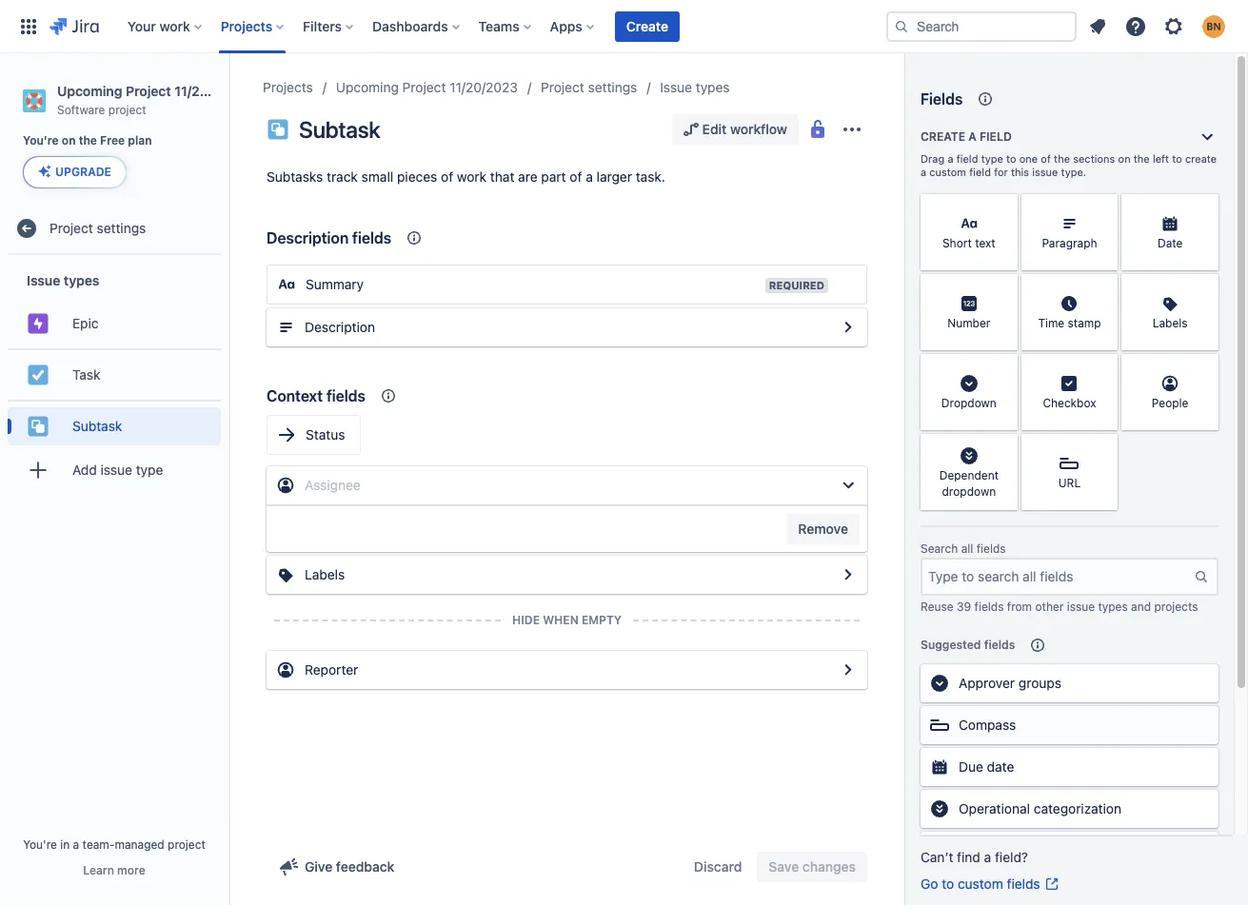 Task type: vqa. For each thing, say whether or not it's contained in the screenshot.
star
no



Task type: describe. For each thing, give the bounding box(es) containing it.
dependent dropdown
[[940, 468, 999, 499]]

1 horizontal spatial of
[[570, 169, 582, 185]]

pieces
[[397, 169, 437, 185]]

learn more
[[83, 864, 145, 878]]

a right find
[[984, 849, 991, 866]]

2 vertical spatial field
[[969, 166, 991, 178]]

add issue type button
[[8, 452, 221, 490]]

workflow
[[730, 121, 787, 137]]

of inside drag a field type to one of the sections on the left to create a custom field for this issue type.
[[1041, 152, 1051, 165]]

discard button
[[683, 852, 754, 883]]

subtask link
[[8, 408, 221, 446]]

1 vertical spatial custom
[[958, 876, 1003, 892]]

remove button
[[787, 514, 860, 545]]

teams button
[[473, 11, 539, 41]]

discard
[[694, 859, 742, 875]]

primary element
[[11, 0, 887, 53]]

1 horizontal spatial the
[[1054, 152, 1070, 165]]

open field configuration image for reporter
[[837, 659, 860, 682]]

left
[[1153, 152, 1169, 165]]

fields up status
[[326, 388, 366, 405]]

add issue type
[[72, 462, 163, 478]]

give
[[305, 859, 333, 875]]

your profile and settings image
[[1203, 15, 1225, 38]]

epic link
[[8, 305, 221, 343]]

fields right all
[[977, 542, 1006, 556]]

projects link
[[263, 76, 313, 99]]

type inside button
[[136, 462, 163, 478]]

subtask inside group
[[72, 418, 122, 434]]

0 vertical spatial on
[[62, 133, 76, 148]]

track
[[327, 169, 358, 185]]

type inside drag a field type to one of the sections on the left to create a custom field for this issue type.
[[981, 152, 1004, 165]]

time stamp
[[1038, 317, 1101, 331]]

dropdown
[[942, 485, 996, 499]]

description button
[[267, 309, 867, 347]]

reporter button
[[267, 651, 867, 689]]

are
[[518, 169, 538, 185]]

and
[[1131, 600, 1151, 614]]

find
[[957, 849, 981, 866]]

short
[[943, 237, 972, 251]]

create for create a field
[[921, 130, 966, 144]]

date
[[1158, 237, 1183, 251]]

remove
[[798, 521, 848, 537]]

feedback
[[336, 859, 395, 875]]

projects button
[[215, 11, 292, 41]]

edit workflow button
[[672, 114, 799, 145]]

apps
[[550, 18, 583, 34]]

issue inside button
[[101, 462, 132, 478]]

subtasks track small pieces of work that are part of a larger task.
[[267, 169, 665, 185]]

required
[[769, 279, 825, 291]]

in
[[60, 838, 70, 852]]

a down drag
[[921, 166, 927, 178]]

reporter
[[305, 662, 358, 678]]

project down upgrade button
[[50, 220, 93, 236]]

filters
[[303, 18, 342, 34]]

upgrade button
[[24, 157, 126, 188]]

description fields
[[267, 229, 391, 247]]

part
[[541, 169, 566, 185]]

when
[[543, 613, 579, 628]]

banner containing your work
[[0, 0, 1248, 53]]

settings image
[[1163, 15, 1186, 38]]

1 horizontal spatial subtask
[[299, 116, 380, 143]]

fields left this link will be opened in a new tab icon
[[1007, 876, 1040, 892]]

a left "larger"
[[586, 169, 593, 185]]

2 horizontal spatial the
[[1134, 152, 1150, 165]]

more information image for paragraph
[[1093, 196, 1116, 219]]

2 horizontal spatial issue
[[1067, 600, 1095, 614]]

labels button
[[267, 556, 867, 594]]

0 horizontal spatial issue types
[[27, 272, 99, 288]]

field?
[[995, 849, 1028, 866]]

group containing issue types
[[8, 256, 221, 501]]

can't find a field?
[[921, 849, 1028, 866]]

your work button
[[122, 11, 209, 41]]

upcoming for upcoming project 11/20/2023
[[336, 79, 399, 95]]

checkbox
[[1043, 397, 1097, 411]]

1 horizontal spatial issue
[[660, 79, 692, 95]]

upcoming project 11/20/2023
[[336, 79, 518, 95]]

due
[[959, 759, 984, 775]]

stamp
[[1068, 317, 1101, 331]]

larger
[[597, 169, 632, 185]]

more information image for dependent dropdown
[[993, 436, 1016, 459]]

help image
[[1125, 15, 1147, 38]]

project inside upcoming project 11/20/2023 software project
[[108, 103, 146, 117]]

upcoming project 11/20/2023 link
[[336, 76, 518, 99]]

task link
[[8, 356, 221, 395]]

more information image for checkbox
[[1093, 356, 1116, 379]]

learn more button
[[83, 864, 145, 879]]

teams
[[479, 18, 520, 34]]

you're for you're on the free plan
[[23, 133, 59, 148]]

due date button
[[921, 748, 1219, 786]]

labels for open field configuration icon
[[305, 567, 345, 583]]

open field configuration image for description
[[837, 316, 860, 339]]

compass
[[959, 717, 1016, 733]]

1 horizontal spatial issue types
[[660, 79, 730, 95]]

types for group containing issue types
[[64, 272, 99, 288]]

go
[[921, 876, 938, 892]]

short text
[[943, 237, 996, 251]]

free
[[100, 133, 125, 148]]

groups
[[1019, 675, 1062, 691]]

0 horizontal spatial issue
[[27, 272, 60, 288]]

issue inside drag a field type to one of the sections on the left to create a custom field for this issue type.
[[1032, 166, 1058, 178]]

search all fields
[[921, 542, 1006, 556]]

0 horizontal spatial to
[[942, 876, 954, 892]]

one
[[1020, 152, 1038, 165]]

go to custom fields
[[921, 876, 1040, 892]]

more information image for people
[[1194, 356, 1217, 379]]

create button
[[615, 11, 680, 41]]

all
[[961, 542, 974, 556]]

status
[[306, 427, 345, 443]]

1 horizontal spatial project
[[168, 838, 206, 852]]

give feedback
[[305, 859, 395, 875]]

description for description
[[305, 319, 375, 335]]

work inside dropdown button
[[159, 18, 190, 34]]

dashboards button
[[367, 11, 467, 41]]

0 vertical spatial project settings
[[541, 79, 637, 95]]

on inside drag a field type to one of the sections on the left to create a custom field for this issue type.
[[1118, 152, 1131, 165]]

operational categorization
[[959, 801, 1122, 817]]

approver groups button
[[921, 665, 1219, 703]]

url
[[1059, 477, 1081, 491]]

more information image for short text
[[993, 196, 1016, 219]]

dependent
[[940, 468, 999, 483]]

create
[[1186, 152, 1217, 165]]

paragraph
[[1042, 237, 1097, 251]]

operational
[[959, 801, 1030, 817]]



Task type: locate. For each thing, give the bounding box(es) containing it.
projects
[[1155, 600, 1198, 614]]

2 horizontal spatial of
[[1041, 152, 1051, 165]]

issue
[[1032, 166, 1058, 178], [101, 462, 132, 478], [1067, 600, 1095, 614]]

labels inside button
[[305, 567, 345, 583]]

to up this
[[1007, 152, 1017, 165]]

project up plan
[[108, 103, 146, 117]]

0 vertical spatial subtask
[[299, 116, 380, 143]]

more information image for number
[[993, 276, 1016, 299]]

create right apps "dropdown button" on the top left of the page
[[626, 18, 668, 34]]

type up for in the top of the page
[[981, 152, 1004, 165]]

description inside button
[[305, 319, 375, 335]]

1 horizontal spatial more information about the context fields image
[[403, 227, 426, 249]]

11/20/2023 down projects dropdown button
[[175, 83, 246, 99]]

description
[[267, 229, 349, 247], [305, 319, 375, 335]]

more information about the fields image
[[974, 88, 997, 110]]

description down the summary
[[305, 319, 375, 335]]

drag
[[921, 152, 945, 165]]

hide
[[512, 613, 540, 628]]

suggested
[[921, 638, 981, 652]]

empty
[[582, 613, 622, 628]]

1 open field configuration image from the top
[[837, 316, 860, 339]]

types
[[696, 79, 730, 95], [64, 272, 99, 288], [1098, 600, 1128, 614]]

issue right add
[[101, 462, 132, 478]]

date
[[987, 759, 1014, 775]]

project settings down apps "dropdown button" on the top left of the page
[[541, 79, 637, 95]]

drag a field type to one of the sections on the left to create a custom field for this issue type.
[[921, 152, 1217, 178]]

a right in
[[73, 838, 79, 852]]

project up plan
[[126, 83, 171, 99]]

work
[[159, 18, 190, 34], [457, 169, 487, 185]]

projects up sidebar navigation "icon"
[[221, 18, 272, 34]]

search image
[[894, 19, 909, 34]]

create inside button
[[626, 18, 668, 34]]

project settings down upgrade
[[50, 220, 146, 236]]

1 vertical spatial work
[[457, 169, 487, 185]]

settings down create button
[[588, 79, 637, 95]]

0 horizontal spatial of
[[441, 169, 453, 185]]

project down apps
[[541, 79, 584, 95]]

labels for more information icon related to labels
[[1153, 317, 1188, 331]]

subtask group
[[8, 400, 221, 452]]

add issue type image
[[27, 459, 50, 482]]

of
[[1041, 152, 1051, 165], [441, 169, 453, 185], [570, 169, 582, 185]]

more information image
[[1093, 196, 1116, 219], [1194, 196, 1217, 219], [1093, 276, 1116, 299], [1194, 276, 1217, 299], [993, 356, 1016, 379], [1093, 356, 1116, 379]]

can't
[[921, 849, 954, 866]]

1 you're from the top
[[23, 133, 59, 148]]

open field configuration image inside reporter button
[[837, 659, 860, 682]]

projects for projects dropdown button
[[221, 18, 272, 34]]

the up 'type.'
[[1054, 152, 1070, 165]]

1 vertical spatial settings
[[97, 220, 146, 236]]

1 vertical spatial field
[[957, 152, 978, 165]]

project down dashboards dropdown button
[[402, 79, 446, 95]]

0 horizontal spatial project
[[108, 103, 146, 117]]

issue
[[660, 79, 692, 95], [27, 272, 60, 288]]

fields right '39'
[[975, 600, 1004, 614]]

of right one at the right of the page
[[1041, 152, 1051, 165]]

0 horizontal spatial settings
[[97, 220, 146, 236]]

0 vertical spatial description
[[267, 229, 349, 247]]

to right go
[[942, 876, 954, 892]]

other
[[1035, 600, 1064, 614]]

types for issue types link
[[696, 79, 730, 95]]

0 horizontal spatial the
[[79, 133, 97, 148]]

small
[[362, 169, 394, 185]]

more information image for date
[[1194, 196, 1217, 219]]

approver
[[959, 675, 1015, 691]]

1 vertical spatial types
[[64, 272, 99, 288]]

create
[[626, 18, 668, 34], [921, 130, 966, 144]]

upcoming up software
[[57, 83, 122, 99]]

projects up issue type icon
[[263, 79, 313, 95]]

this link will be opened in a new tab image
[[1044, 877, 1059, 892]]

type
[[981, 152, 1004, 165], [136, 462, 163, 478]]

go to custom fields link
[[921, 875, 1059, 894]]

epic
[[72, 315, 99, 331]]

project settings link down upgrade
[[8, 210, 221, 248]]

1 vertical spatial more information about the context fields image
[[377, 385, 400, 408]]

Type to search all fields text field
[[923, 560, 1194, 594]]

0 vertical spatial projects
[[221, 18, 272, 34]]

more information image for time stamp
[[1093, 276, 1116, 299]]

1 horizontal spatial issue
[[1032, 166, 1058, 178]]

dashboards
[[372, 18, 448, 34]]

operational categorization button
[[921, 790, 1219, 828]]

0 vertical spatial field
[[980, 130, 1012, 144]]

0 vertical spatial custom
[[930, 166, 966, 178]]

create for create
[[626, 18, 668, 34]]

1 vertical spatial type
[[136, 462, 163, 478]]

1 horizontal spatial type
[[981, 152, 1004, 165]]

reuse 39 fields from other issue types and projects
[[921, 600, 1198, 614]]

0 horizontal spatial work
[[159, 18, 190, 34]]

appswitcher icon image
[[17, 15, 40, 38]]

1 horizontal spatial create
[[921, 130, 966, 144]]

1 vertical spatial project settings
[[50, 220, 146, 236]]

0 vertical spatial issue types
[[660, 79, 730, 95]]

a right drag
[[948, 152, 954, 165]]

more information about the context fields image
[[403, 227, 426, 249], [377, 385, 400, 408]]

notifications image
[[1086, 15, 1109, 38]]

that
[[490, 169, 515, 185]]

0 vertical spatial work
[[159, 18, 190, 34]]

0 vertical spatial open field configuration image
[[837, 316, 860, 339]]

custom down drag
[[930, 166, 966, 178]]

field for drag
[[957, 152, 978, 165]]

team-
[[82, 838, 115, 852]]

of right part
[[570, 169, 582, 185]]

types up edit on the top of the page
[[696, 79, 730, 95]]

0 vertical spatial types
[[696, 79, 730, 95]]

time
[[1038, 317, 1065, 331]]

0 vertical spatial more information about the context fields image
[[403, 227, 426, 249]]

from
[[1007, 600, 1032, 614]]

edit
[[702, 121, 727, 137]]

projects
[[221, 18, 272, 34], [263, 79, 313, 95]]

labels up people
[[1153, 317, 1188, 331]]

give feedback button
[[267, 852, 406, 883]]

projects inside dropdown button
[[221, 18, 272, 34]]

1 horizontal spatial work
[[457, 169, 487, 185]]

suggested fields
[[921, 638, 1015, 652]]

on right "sections"
[[1118, 152, 1131, 165]]

people
[[1152, 397, 1189, 411]]

you're left in
[[23, 838, 57, 852]]

1 vertical spatial issue types
[[27, 272, 99, 288]]

work right your
[[159, 18, 190, 34]]

description for description fields
[[267, 229, 349, 247]]

field for create
[[980, 130, 1012, 144]]

1 vertical spatial create
[[921, 130, 966, 144]]

close field configuration image
[[837, 474, 860, 497]]

1 horizontal spatial labels
[[1153, 317, 1188, 331]]

issue right other
[[1067, 600, 1095, 614]]

custom down can't find a field?
[[958, 876, 1003, 892]]

0 horizontal spatial labels
[[305, 567, 345, 583]]

of right the pieces
[[441, 169, 453, 185]]

issue down one at the right of the page
[[1032, 166, 1058, 178]]

due date
[[959, 759, 1014, 775]]

types left and at right bottom
[[1098, 600, 1128, 614]]

plan
[[128, 133, 152, 148]]

1 vertical spatial description
[[305, 319, 375, 335]]

more information about the context fields image for context fields
[[377, 385, 400, 408]]

2 horizontal spatial types
[[1098, 600, 1128, 614]]

2 vertical spatial issue
[[1067, 600, 1095, 614]]

11/20/2023 inside upcoming project 11/20/2023 software project
[[175, 83, 246, 99]]

open field configuration image
[[837, 316, 860, 339], [837, 659, 860, 682]]

more information image
[[993, 196, 1016, 219], [993, 276, 1016, 299], [1194, 356, 1217, 379], [993, 436, 1016, 459]]

the left free
[[79, 133, 97, 148]]

0 vertical spatial settings
[[588, 79, 637, 95]]

0 vertical spatial issue
[[660, 79, 692, 95]]

1 vertical spatial issue
[[27, 272, 60, 288]]

project right managed
[[168, 838, 206, 852]]

1 horizontal spatial project settings
[[541, 79, 637, 95]]

more information about the suggested fields image
[[1027, 634, 1050, 657]]

upcoming down filters 'popup button'
[[336, 79, 399, 95]]

subtask up track
[[299, 116, 380, 143]]

open field configuration image inside the description button
[[837, 316, 860, 339]]

1 vertical spatial labels
[[305, 567, 345, 583]]

types inside group
[[64, 272, 99, 288]]

open field configuration image
[[837, 564, 860, 587]]

the left left
[[1134, 152, 1150, 165]]

fields up the summary
[[352, 229, 391, 247]]

0 vertical spatial issue
[[1032, 166, 1058, 178]]

reuse
[[921, 600, 954, 614]]

fields left more information about the suggested fields image on the right of page
[[984, 638, 1015, 652]]

field down create a field
[[957, 152, 978, 165]]

you're up upgrade button
[[23, 133, 59, 148]]

context fields
[[267, 388, 366, 405]]

more information about the context fields image down the pieces
[[403, 227, 426, 249]]

0 horizontal spatial create
[[626, 18, 668, 34]]

issue types up edit on the top of the page
[[660, 79, 730, 95]]

issue down create button
[[660, 79, 692, 95]]

to right left
[[1172, 152, 1183, 165]]

text
[[975, 237, 996, 251]]

subtasks
[[267, 169, 323, 185]]

1 horizontal spatial 11/20/2023
[[450, 79, 518, 95]]

issue types
[[660, 79, 730, 95], [27, 272, 99, 288]]

edit workflow
[[702, 121, 787, 137]]

apps button
[[544, 11, 602, 41]]

upcoming inside upcoming project 11/20/2023 software project
[[57, 83, 122, 99]]

search
[[921, 542, 958, 556]]

1 vertical spatial project settings link
[[8, 210, 221, 248]]

the
[[79, 133, 97, 148], [1054, 152, 1070, 165], [1134, 152, 1150, 165]]

projects for projects link
[[263, 79, 313, 95]]

create up drag
[[921, 130, 966, 144]]

0 vertical spatial project
[[108, 103, 146, 117]]

group
[[8, 256, 221, 501]]

subtask
[[299, 116, 380, 143], [72, 418, 122, 434]]

11/20/2023 down teams
[[450, 79, 518, 95]]

custom
[[930, 166, 966, 178], [958, 876, 1003, 892]]

1 vertical spatial open field configuration image
[[837, 659, 860, 682]]

1 horizontal spatial upcoming
[[336, 79, 399, 95]]

on up upgrade button
[[62, 133, 76, 148]]

2 open field configuration image from the top
[[837, 659, 860, 682]]

1 vertical spatial project
[[168, 838, 206, 852]]

filters button
[[297, 11, 361, 41]]

1 vertical spatial you're
[[23, 838, 57, 852]]

0 horizontal spatial project settings
[[50, 220, 146, 236]]

0 horizontal spatial type
[[136, 462, 163, 478]]

types up 'epic'
[[64, 272, 99, 288]]

sidebar navigation image
[[208, 76, 249, 114]]

0 horizontal spatial on
[[62, 133, 76, 148]]

project settings link down apps "dropdown button" on the top left of the page
[[541, 76, 637, 99]]

approver groups
[[959, 675, 1062, 691]]

learn
[[83, 864, 114, 878]]

project settings link
[[541, 76, 637, 99], [8, 210, 221, 248]]

on
[[62, 133, 76, 148], [1118, 152, 1131, 165]]

issue type icon image
[[267, 118, 289, 141]]

for
[[994, 166, 1008, 178]]

subtask up add
[[72, 418, 122, 434]]

field up for in the top of the page
[[980, 130, 1012, 144]]

0 horizontal spatial more information about the context fields image
[[377, 385, 400, 408]]

context
[[267, 388, 323, 405]]

2 horizontal spatial to
[[1172, 152, 1183, 165]]

0 horizontal spatial upcoming
[[57, 83, 122, 99]]

project
[[402, 79, 446, 95], [541, 79, 584, 95], [126, 83, 171, 99], [50, 220, 93, 236]]

2 you're from the top
[[23, 838, 57, 852]]

jira image
[[50, 15, 99, 38], [50, 15, 99, 38]]

you're for you're in a team-managed project
[[23, 838, 57, 852]]

you're
[[23, 133, 59, 148], [23, 838, 57, 852]]

Search field
[[887, 11, 1077, 41]]

you're on the free plan
[[23, 133, 152, 148]]

project inside upcoming project 11/20/2023 software project
[[126, 83, 171, 99]]

1 horizontal spatial to
[[1007, 152, 1017, 165]]

task.
[[636, 169, 665, 185]]

39
[[957, 600, 971, 614]]

more information about the context fields image for description fields
[[403, 227, 426, 249]]

settings down upgrade
[[97, 220, 146, 236]]

field left for in the top of the page
[[969, 166, 991, 178]]

0 vertical spatial create
[[626, 18, 668, 34]]

hide when empty
[[512, 613, 622, 628]]

issue up the epic link at the left of page
[[27, 272, 60, 288]]

description up the summary
[[267, 229, 349, 247]]

0 vertical spatial type
[[981, 152, 1004, 165]]

1 horizontal spatial on
[[1118, 152, 1131, 165]]

type down "subtask" link
[[136, 462, 163, 478]]

0 horizontal spatial project settings link
[[8, 210, 221, 248]]

11/20/2023 for upcoming project 11/20/2023
[[450, 79, 518, 95]]

0 horizontal spatial issue
[[101, 462, 132, 478]]

work left that
[[457, 169, 487, 185]]

0 vertical spatial you're
[[23, 133, 59, 148]]

custom inside drag a field type to one of the sections on the left to create a custom field for this issue type.
[[930, 166, 966, 178]]

issue types up 'epic'
[[27, 272, 99, 288]]

1 horizontal spatial project settings link
[[541, 76, 637, 99]]

0 horizontal spatial subtask
[[72, 418, 122, 434]]

0 horizontal spatial types
[[64, 272, 99, 288]]

11/20/2023 for upcoming project 11/20/2023 software project
[[175, 83, 246, 99]]

summary
[[306, 276, 364, 292]]

0 vertical spatial labels
[[1153, 317, 1188, 331]]

upgrade
[[55, 165, 111, 179]]

more information image for dropdown
[[993, 356, 1016, 379]]

1 vertical spatial issue
[[101, 462, 132, 478]]

labels down assignee in the bottom of the page
[[305, 567, 345, 583]]

1 horizontal spatial settings
[[588, 79, 637, 95]]

1 vertical spatial projects
[[263, 79, 313, 95]]

0 horizontal spatial 11/20/2023
[[175, 83, 246, 99]]

settings
[[588, 79, 637, 95], [97, 220, 146, 236]]

a down the more information about the fields 'image'
[[969, 130, 977, 144]]

1 vertical spatial on
[[1118, 152, 1131, 165]]

0 vertical spatial project settings link
[[541, 76, 637, 99]]

more information image for labels
[[1194, 276, 1217, 299]]

a
[[969, 130, 977, 144], [948, 152, 954, 165], [921, 166, 927, 178], [586, 169, 593, 185], [73, 838, 79, 852], [984, 849, 991, 866]]

1 vertical spatial subtask
[[72, 418, 122, 434]]

managed
[[115, 838, 164, 852]]

2 vertical spatial types
[[1098, 600, 1128, 614]]

more options image
[[841, 118, 864, 141]]

banner
[[0, 0, 1248, 53]]

more information about the context fields image right context fields
[[377, 385, 400, 408]]

upcoming for upcoming project 11/20/2023 software project
[[57, 83, 122, 99]]

fields
[[921, 90, 963, 108]]

1 horizontal spatial types
[[696, 79, 730, 95]]



